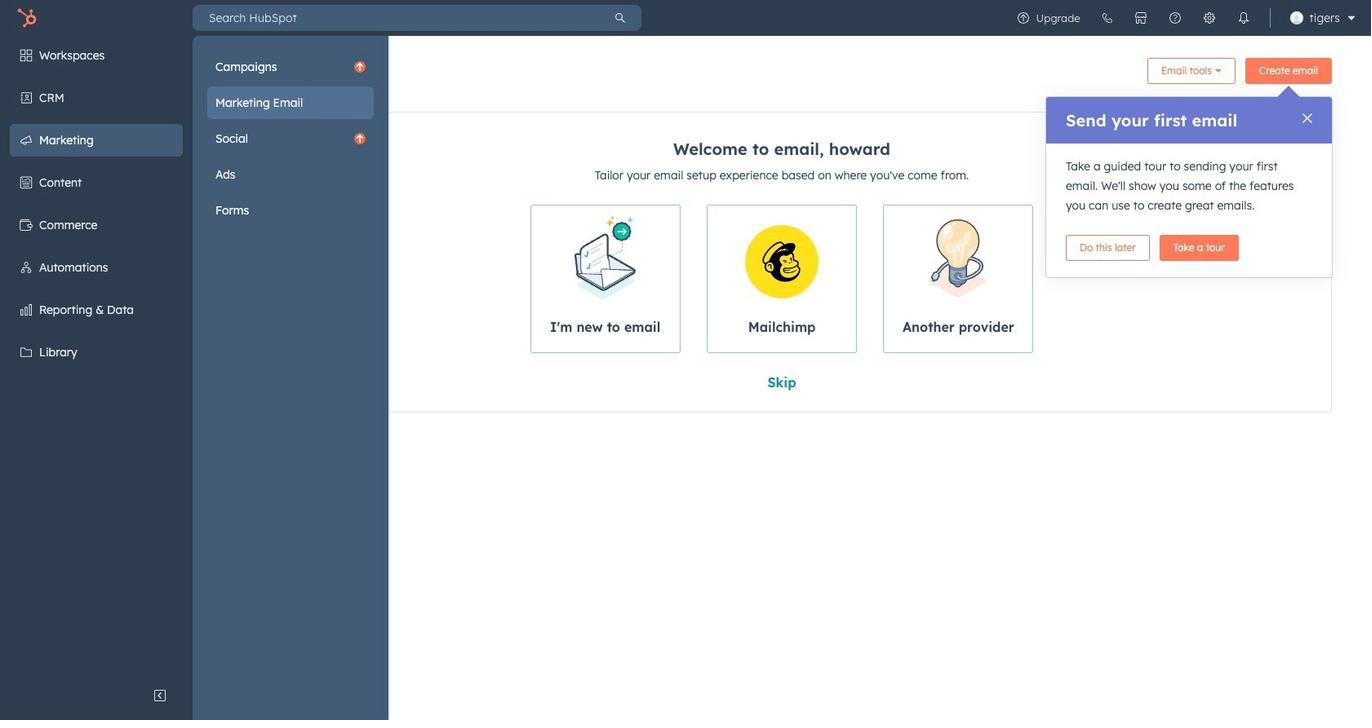 Task type: describe. For each thing, give the bounding box(es) containing it.
howard n/a image
[[1290, 11, 1303, 24]]

close image
[[1303, 113, 1313, 123]]



Task type: vqa. For each thing, say whether or not it's contained in the screenshot.
the Help icon
yes



Task type: locate. For each thing, give the bounding box(es) containing it.
marketplaces image
[[1134, 11, 1148, 24]]

Search HubSpot search field
[[193, 5, 599, 31]]

settings image
[[1203, 11, 1216, 24]]

menu
[[1006, 0, 1362, 36], [0, 36, 389, 721], [207, 51, 374, 227]]

help image
[[1169, 11, 1182, 24]]

banner
[[232, 52, 1332, 96]]

None checkbox
[[530, 205, 681, 354], [884, 205, 1034, 354], [530, 205, 681, 354], [884, 205, 1034, 354]]

None checkbox
[[707, 205, 857, 354]]

notifications image
[[1237, 11, 1250, 24]]



